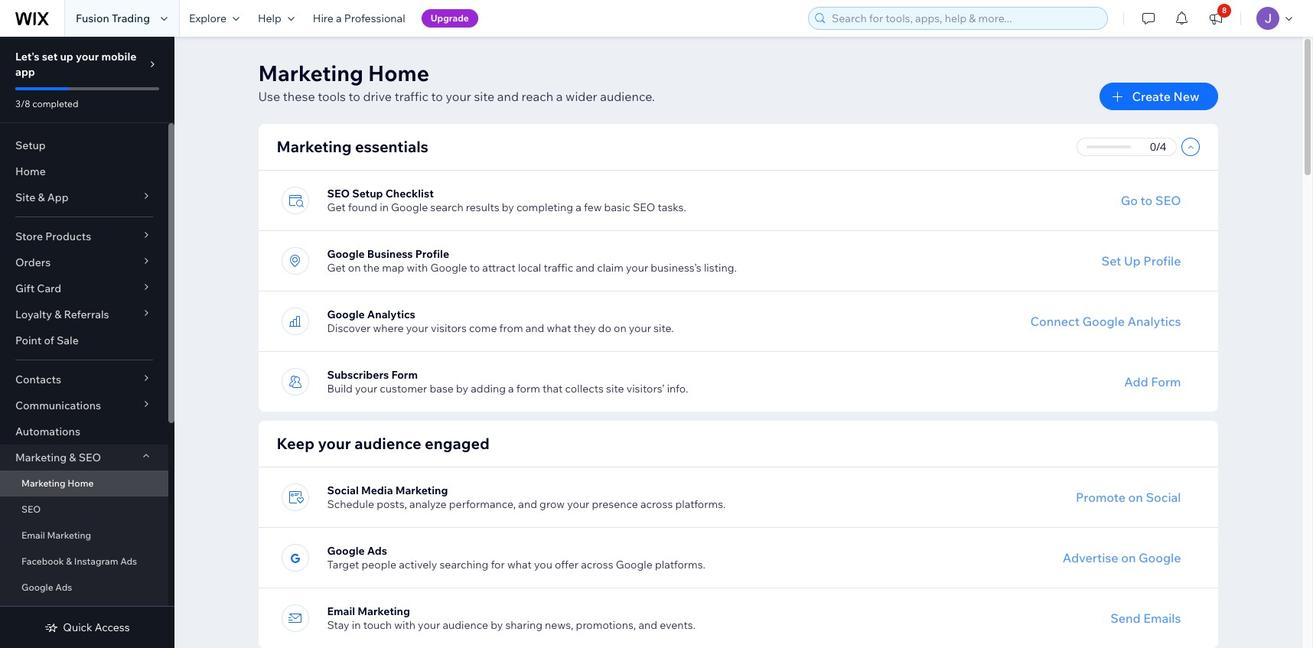Task type: describe. For each thing, give the bounding box(es) containing it.
setup inside seo setup checklist get found in google search results by completing a few basic seo tasks.
[[352, 187, 383, 201]]

schedule
[[327, 497, 374, 511]]

basic
[[604, 201, 631, 214]]

access
[[95, 621, 130, 634]]

advertise on google
[[1063, 550, 1181, 566]]

searching
[[440, 558, 488, 572]]

get for go to seo
[[327, 201, 346, 214]]

search
[[430, 201, 464, 214]]

google up emails
[[1139, 550, 1181, 566]]

add form button
[[1106, 368, 1200, 396]]

from
[[499, 321, 523, 335]]

collects
[[565, 382, 604, 396]]

gift card
[[15, 282, 61, 295]]

marketing inside marketing home use these tools to drive traffic to your site and reach a wider audience.
[[258, 60, 363, 86]]

create new
[[1132, 89, 1200, 104]]

on inside promote on social button
[[1129, 490, 1143, 505]]

google inside 'google analytics discover where your visitors come from and what they do on your site.'
[[327, 308, 365, 321]]

store
[[15, 230, 43, 243]]

set up profile
[[1102, 253, 1181, 269]]

a inside seo setup checklist get found in google search results by completing a few basic seo tasks.
[[576, 201, 582, 214]]

& for site
[[38, 191, 45, 204]]

send emails
[[1111, 611, 1181, 626]]

ads for google ads target people actively searching for what you offer across google platforms.
[[367, 544, 387, 558]]

site & app button
[[0, 184, 168, 210]]

what inside 'google analytics discover where your visitors come from and what they do on your site.'
[[547, 321, 571, 335]]

your inside marketing home use these tools to drive traffic to your site and reach a wider audience.
[[446, 89, 471, 104]]

with inside email marketing stay in touch with your audience by sharing news, promotions, and events.
[[394, 618, 416, 632]]

in inside email marketing stay in touch with your audience by sharing news, promotions, and events.
[[352, 618, 361, 632]]

0 vertical spatial audience
[[355, 434, 421, 453]]

sale
[[57, 334, 79, 347]]

quick
[[63, 621, 92, 634]]

new
[[1174, 89, 1200, 104]]

promotions,
[[576, 618, 636, 632]]

found
[[348, 201, 377, 214]]

facebook & instagram ads link
[[0, 549, 168, 575]]

promote on social
[[1076, 490, 1181, 505]]

help
[[258, 11, 282, 25]]

communications
[[15, 399, 101, 413]]

to right drive
[[431, 89, 443, 104]]

people
[[362, 558, 396, 572]]

profile for up
[[1144, 253, 1181, 269]]

do
[[598, 321, 611, 335]]

site inside subscribers form build your customer base by adding a form that collects site visitors' info.
[[606, 382, 624, 396]]

up
[[60, 50, 73, 64]]

what inside the google ads target people actively searching for what you offer across google platforms.
[[507, 558, 532, 572]]

come
[[469, 321, 497, 335]]

analytics inside button
[[1128, 314, 1181, 329]]

on inside google business profile get on the map with google to attract local traffic and claim your business's listing.
[[348, 261, 361, 275]]

map
[[382, 261, 404, 275]]

subscribers
[[327, 368, 389, 382]]

social inside 'social media marketing schedule posts, analyze performance, and grow your presence across platforms.'
[[327, 484, 359, 497]]

analyze
[[410, 497, 447, 511]]

few
[[584, 201, 602, 214]]

set up profile button
[[1083, 247, 1200, 275]]

essentials
[[355, 137, 429, 156]]

promote
[[1076, 490, 1126, 505]]

your inside google business profile get on the map with google to attract local traffic and claim your business's listing.
[[626, 261, 648, 275]]

advertise on google button
[[1045, 544, 1200, 572]]

across inside the google ads target people actively searching for what you offer across google platforms.
[[581, 558, 613, 572]]

store products
[[15, 230, 91, 243]]

help button
[[249, 0, 304, 37]]

marketing home
[[21, 478, 94, 489]]

connect google analytics
[[1031, 314, 1181, 329]]

on inside 'google analytics discover where your visitors come from and what they do on your site.'
[[614, 321, 627, 335]]

0
[[1150, 140, 1156, 154]]

site
[[15, 191, 35, 204]]

store products button
[[0, 223, 168, 250]]

google analytics discover where your visitors come from and what they do on your site.
[[327, 308, 674, 335]]

/
[[1156, 140, 1160, 154]]

subscribers form build your customer base by adding a form that collects site visitors' info.
[[327, 368, 688, 396]]

site.
[[654, 321, 674, 335]]

hire
[[313, 11, 334, 25]]

your inside let's set up your mobile app
[[76, 50, 99, 64]]

3/8
[[15, 98, 30, 109]]

platforms. for promote
[[675, 497, 726, 511]]

google down presence
[[616, 558, 653, 572]]

base
[[430, 382, 454, 396]]

by inside email marketing stay in touch with your audience by sharing news, promotions, and events.
[[491, 618, 503, 632]]

card
[[37, 282, 61, 295]]

results
[[466, 201, 499, 214]]

seo inside button
[[1156, 193, 1181, 208]]

send
[[1111, 611, 1141, 626]]

stay
[[327, 618, 350, 632]]

actively
[[399, 558, 437, 572]]

products
[[45, 230, 91, 243]]

upgrade
[[431, 12, 469, 24]]

orders button
[[0, 250, 168, 276]]

facebook & instagram ads
[[21, 556, 137, 567]]

by inside seo setup checklist get found in google search results by completing a few basic seo tasks.
[[502, 201, 514, 214]]

send emails button
[[1092, 605, 1200, 632]]

hire a professional link
[[304, 0, 415, 37]]

& for loyalty
[[54, 308, 62, 321]]

email marketing stay in touch with your audience by sharing news, promotions, and events.
[[327, 605, 696, 632]]

media
[[361, 484, 393, 497]]

google inside "link"
[[21, 582, 53, 593]]

promote on social button
[[1058, 484, 1200, 511]]

audience inside email marketing stay in touch with your audience by sharing news, promotions, and events.
[[443, 618, 488, 632]]

analytics inside 'google analytics discover where your visitors come from and what they do on your site.'
[[367, 308, 415, 321]]

home for marketing home use these tools to drive traffic to your site and reach a wider audience.
[[368, 60, 429, 86]]

to right tools
[[349, 89, 360, 104]]

email for email marketing stay in touch with your audience by sharing news, promotions, and events.
[[327, 605, 355, 618]]

setup link
[[0, 132, 168, 158]]

on inside advertise on google button
[[1121, 550, 1136, 566]]

8 button
[[1199, 0, 1233, 37]]

referrals
[[64, 308, 109, 321]]

Search for tools, apps, help & more... field
[[827, 8, 1103, 29]]

8
[[1222, 5, 1227, 15]]

seo up email marketing
[[21, 504, 41, 515]]

mobile
[[101, 50, 137, 64]]

1 vertical spatial home
[[15, 165, 46, 178]]

touch
[[363, 618, 392, 632]]

google down schedule
[[327, 544, 365, 558]]

let's set up your mobile app
[[15, 50, 137, 79]]

fusion
[[76, 11, 109, 25]]

marketing down these on the top left
[[277, 137, 352, 156]]

add form
[[1125, 374, 1181, 390]]



Task type: vqa. For each thing, say whether or not it's contained in the screenshot.
and within Email Marketing Stay In Touch With Your Audience By Sharing News, Promotions, And Events.
yes



Task type: locate. For each thing, give the bounding box(es) containing it.
ads down facebook & instagram ads
[[55, 582, 72, 593]]

email left touch
[[327, 605, 355, 618]]

1 horizontal spatial setup
[[352, 187, 383, 201]]

and left "grow"
[[518, 497, 537, 511]]

visitors
[[431, 321, 467, 335]]

1 vertical spatial what
[[507, 558, 532, 572]]

quick access button
[[45, 621, 130, 634]]

form
[[516, 382, 540, 396]]

seo setup checklist get found in google search results by completing a few basic seo tasks.
[[327, 187, 686, 214]]

info.
[[667, 382, 688, 396]]

0 vertical spatial with
[[407, 261, 428, 275]]

1 vertical spatial setup
[[352, 187, 383, 201]]

ads for google ads
[[55, 582, 72, 593]]

target
[[327, 558, 359, 572]]

ads right the instagram
[[120, 556, 137, 567]]

marketing home use these tools to drive traffic to your site and reach a wider audience.
[[258, 60, 655, 104]]

and right from
[[526, 321, 544, 335]]

1 horizontal spatial in
[[380, 201, 389, 214]]

where
[[373, 321, 404, 335]]

reach
[[522, 89, 554, 104]]

the
[[363, 261, 380, 275]]

across inside 'social media marketing schedule posts, analyze performance, and grow your presence across platforms.'
[[641, 497, 673, 511]]

0 horizontal spatial profile
[[415, 247, 449, 261]]

0 / 4
[[1150, 140, 1167, 154]]

use
[[258, 89, 280, 104]]

0 horizontal spatial site
[[474, 89, 495, 104]]

1 horizontal spatial what
[[547, 321, 571, 335]]

email inside email marketing stay in touch with your audience by sharing news, promotions, and events.
[[327, 605, 355, 618]]

business's
[[651, 261, 702, 275]]

profile inside google business profile get on the map with google to attract local traffic and claim your business's listing.
[[415, 247, 449, 261]]

& right loyalty
[[54, 308, 62, 321]]

1 vertical spatial traffic
[[544, 261, 573, 275]]

site
[[474, 89, 495, 104], [606, 382, 624, 396]]

platforms. for advertise
[[655, 558, 706, 572]]

by right results
[[502, 201, 514, 214]]

engaged
[[425, 434, 490, 453]]

0 vertical spatial in
[[380, 201, 389, 214]]

google inside seo setup checklist get found in google search results by completing a few basic seo tasks.
[[391, 201, 428, 214]]

a inside marketing home use these tools to drive traffic to your site and reach a wider audience.
[[556, 89, 563, 104]]

in
[[380, 201, 389, 214], [352, 618, 361, 632]]

get inside google business profile get on the map with google to attract local traffic and claim your business's listing.
[[327, 261, 346, 275]]

0 horizontal spatial across
[[581, 558, 613, 572]]

google left business
[[327, 247, 365, 261]]

google down facebook
[[21, 582, 53, 593]]

home down the marketing & seo popup button
[[68, 478, 94, 489]]

on right promote
[[1129, 490, 1143, 505]]

a left form
[[508, 382, 514, 396]]

set
[[1102, 253, 1122, 269]]

form for add
[[1151, 374, 1181, 390]]

a right "hire" at left top
[[336, 11, 342, 25]]

email inside sidebar element
[[21, 530, 45, 541]]

marketing inside 'social media marketing schedule posts, analyze performance, and grow your presence across platforms.'
[[395, 484, 448, 497]]

they
[[574, 321, 596, 335]]

across right offer
[[581, 558, 613, 572]]

contacts button
[[0, 367, 168, 393]]

social left media
[[327, 484, 359, 497]]

social
[[327, 484, 359, 497], [1146, 490, 1181, 505]]

a left wider
[[556, 89, 563, 104]]

sidebar element
[[0, 37, 174, 648]]

2 horizontal spatial ads
[[367, 544, 387, 558]]

keep
[[277, 434, 315, 453]]

traffic inside google business profile get on the map with google to attract local traffic and claim your business's listing.
[[544, 261, 573, 275]]

1 horizontal spatial ads
[[120, 556, 137, 567]]

0 horizontal spatial traffic
[[395, 89, 429, 104]]

0 horizontal spatial audience
[[355, 434, 421, 453]]

to inside google business profile get on the map with google to attract local traffic and claim your business's listing.
[[470, 261, 480, 275]]

profile for business
[[415, 247, 449, 261]]

adding
[[471, 382, 506, 396]]

on right do on the left of the page
[[614, 321, 627, 335]]

profile right 'map'
[[415, 247, 449, 261]]

get for set up profile
[[327, 261, 346, 275]]

events.
[[660, 618, 696, 632]]

home up site
[[15, 165, 46, 178]]

3/8 completed
[[15, 98, 78, 109]]

1 horizontal spatial site
[[606, 382, 624, 396]]

home inside 'link'
[[68, 478, 94, 489]]

what left they
[[547, 321, 571, 335]]

setup inside sidebar element
[[15, 139, 46, 152]]

and left "events." on the bottom right of page
[[639, 618, 657, 632]]

build
[[327, 382, 353, 396]]

to inside button
[[1141, 193, 1153, 208]]

0 horizontal spatial ads
[[55, 582, 72, 593]]

1 horizontal spatial traffic
[[544, 261, 573, 275]]

automations link
[[0, 419, 168, 445]]

form inside button
[[1151, 374, 1181, 390]]

audience up media
[[355, 434, 421, 453]]

audience.
[[600, 89, 655, 104]]

seo down automations link
[[79, 451, 101, 465]]

app
[[15, 65, 35, 79]]

trading
[[112, 11, 150, 25]]

marketing inside email marketing stay in touch with your audience by sharing news, promotions, and events.
[[358, 605, 410, 618]]

1 horizontal spatial audience
[[443, 618, 488, 632]]

marketing down automations
[[15, 451, 67, 465]]

1 horizontal spatial social
[[1146, 490, 1181, 505]]

set
[[42, 50, 58, 64]]

advertise
[[1063, 550, 1119, 566]]

&
[[38, 191, 45, 204], [54, 308, 62, 321], [69, 451, 76, 465], [66, 556, 72, 567]]

to left attract
[[470, 261, 480, 275]]

setup
[[15, 139, 46, 152], [352, 187, 383, 201]]

form
[[391, 368, 418, 382], [1151, 374, 1181, 390]]

across right presence
[[641, 497, 673, 511]]

& for facebook
[[66, 556, 72, 567]]

marketing down marketing & seo
[[21, 478, 66, 489]]

0 vertical spatial get
[[327, 201, 346, 214]]

1 horizontal spatial across
[[641, 497, 673, 511]]

app
[[47, 191, 69, 204]]

seo down marketing essentials
[[327, 187, 350, 201]]

and inside email marketing stay in touch with your audience by sharing news, promotions, and events.
[[639, 618, 657, 632]]

google right the connect
[[1083, 314, 1125, 329]]

in inside seo setup checklist get found in google search results by completing a few basic seo tasks.
[[380, 201, 389, 214]]

a left few
[[576, 201, 582, 214]]

seo right go
[[1156, 193, 1181, 208]]

claim
[[597, 261, 624, 275]]

and inside 'social media marketing schedule posts, analyze performance, and grow your presence across platforms.'
[[518, 497, 537, 511]]

0 horizontal spatial social
[[327, 484, 359, 497]]

by inside subscribers form build your customer base by adding a form that collects site visitors' info.
[[456, 382, 468, 396]]

marketing home link
[[0, 471, 168, 497]]

with right 'map'
[[407, 261, 428, 275]]

1 horizontal spatial profile
[[1144, 253, 1181, 269]]

your inside 'social media marketing schedule posts, analyze performance, and grow your presence across platforms.'
[[567, 497, 590, 511]]

setup down 3/8
[[15, 139, 46, 152]]

get inside seo setup checklist get found in google search results by completing a few basic seo tasks.
[[327, 201, 346, 214]]

0 horizontal spatial analytics
[[367, 308, 415, 321]]

with inside google business profile get on the map with google to attract local traffic and claim your business's listing.
[[407, 261, 428, 275]]

site left reach
[[474, 89, 495, 104]]

form inside subscribers form build your customer base by adding a form that collects site visitors' info.
[[391, 368, 418, 382]]

emails
[[1144, 611, 1181, 626]]

google left attract
[[430, 261, 467, 275]]

gift card button
[[0, 276, 168, 302]]

home inside marketing home use these tools to drive traffic to your site and reach a wider audience.
[[368, 60, 429, 86]]

1 vertical spatial in
[[352, 618, 361, 632]]

social inside button
[[1146, 490, 1181, 505]]

home up drive
[[368, 60, 429, 86]]

seo right basic
[[633, 201, 655, 214]]

get
[[327, 201, 346, 214], [327, 261, 346, 275]]

analytics down 'map'
[[367, 308, 415, 321]]

with
[[407, 261, 428, 275], [394, 618, 416, 632]]

2 horizontal spatial home
[[368, 60, 429, 86]]

platforms. inside 'social media marketing schedule posts, analyze performance, and grow your presence across platforms.'
[[675, 497, 726, 511]]

social right promote
[[1146, 490, 1181, 505]]

2 vertical spatial home
[[68, 478, 94, 489]]

and inside 'google analytics discover where your visitors come from and what they do on your site.'
[[526, 321, 544, 335]]

form left base
[[391, 368, 418, 382]]

1 vertical spatial get
[[327, 261, 346, 275]]

in right found
[[380, 201, 389, 214]]

marketing inside popup button
[[15, 451, 67, 465]]

0 vertical spatial email
[[21, 530, 45, 541]]

1 vertical spatial audience
[[443, 618, 488, 632]]

by left sharing
[[491, 618, 503, 632]]

marketing up facebook & instagram ads
[[47, 530, 91, 541]]

go to seo
[[1121, 193, 1181, 208]]

1 vertical spatial site
[[606, 382, 624, 396]]

ads right target
[[367, 544, 387, 558]]

and left claim
[[576, 261, 595, 275]]

facebook
[[21, 556, 64, 567]]

analytics
[[367, 308, 415, 321], [1128, 314, 1181, 329]]

traffic inside marketing home use these tools to drive traffic to your site and reach a wider audience.
[[395, 89, 429, 104]]

posts,
[[377, 497, 407, 511]]

email for email marketing
[[21, 530, 45, 541]]

marketing right media
[[395, 484, 448, 497]]

1 horizontal spatial home
[[68, 478, 94, 489]]

form right add
[[1151, 374, 1181, 390]]

by
[[502, 201, 514, 214], [456, 382, 468, 396], [491, 618, 503, 632]]

google business profile get on the map with google to attract local traffic and claim your business's listing.
[[327, 247, 737, 275]]

and left reach
[[497, 89, 519, 104]]

0 horizontal spatial home
[[15, 165, 46, 178]]

& for marketing
[[69, 451, 76, 465]]

what right 'for'
[[507, 558, 532, 572]]

platforms.
[[675, 497, 726, 511], [655, 558, 706, 572]]

setup left checklist
[[352, 187, 383, 201]]

email up facebook
[[21, 530, 45, 541]]

0 vertical spatial by
[[502, 201, 514, 214]]

1 horizontal spatial analytics
[[1128, 314, 1181, 329]]

let's
[[15, 50, 39, 64]]

2 get from the top
[[327, 261, 346, 275]]

platforms. inside the google ads target people actively searching for what you offer across google platforms.
[[655, 558, 706, 572]]

completed
[[32, 98, 78, 109]]

grow
[[540, 497, 565, 511]]

seo inside popup button
[[79, 451, 101, 465]]

google left "search"
[[391, 201, 428, 214]]

marketing up these on the top left
[[258, 60, 363, 86]]

1 get from the top
[[327, 201, 346, 214]]

audience
[[355, 434, 421, 453], [443, 618, 488, 632]]

a inside subscribers form build your customer base by adding a form that collects site visitors' info.
[[508, 382, 514, 396]]

& inside dropdown button
[[54, 308, 62, 321]]

analytics up add form button
[[1128, 314, 1181, 329]]

1 vertical spatial email
[[327, 605, 355, 618]]

point of sale link
[[0, 328, 168, 354]]

traffic right drive
[[395, 89, 429, 104]]

and inside marketing home use these tools to drive traffic to your site and reach a wider audience.
[[497, 89, 519, 104]]

& right site
[[38, 191, 45, 204]]

gift
[[15, 282, 35, 295]]

form for subscribers
[[391, 368, 418, 382]]

site inside marketing home use these tools to drive traffic to your site and reach a wider audience.
[[474, 89, 495, 104]]

0 vertical spatial platforms.
[[675, 497, 726, 511]]

2 vertical spatial by
[[491, 618, 503, 632]]

0 vertical spatial site
[[474, 89, 495, 104]]

marketing inside 'link'
[[21, 478, 66, 489]]

ads
[[367, 544, 387, 558], [120, 556, 137, 567], [55, 582, 72, 593]]

home for marketing home
[[68, 478, 94, 489]]

add
[[1125, 374, 1149, 390]]

profile right up
[[1144, 253, 1181, 269]]

ads inside "link"
[[55, 582, 72, 593]]

0 horizontal spatial setup
[[15, 139, 46, 152]]

for
[[491, 558, 505, 572]]

0 horizontal spatial form
[[391, 368, 418, 382]]

your inside subscribers form build your customer base by adding a form that collects site visitors' info.
[[355, 382, 377, 396]]

visitors'
[[627, 382, 665, 396]]

on right advertise
[[1121, 550, 1136, 566]]

on left the the
[[348, 261, 361, 275]]

email
[[21, 530, 45, 541], [327, 605, 355, 618]]

quick access
[[63, 621, 130, 634]]

connect google analytics button
[[1012, 308, 1200, 335]]

drive
[[363, 89, 392, 104]]

by right base
[[456, 382, 468, 396]]

in right stay
[[352, 618, 361, 632]]

your inside email marketing stay in touch with your audience by sharing news, promotions, and events.
[[418, 618, 440, 632]]

marketing down people
[[358, 605, 410, 618]]

0 vertical spatial traffic
[[395, 89, 429, 104]]

sharing
[[505, 618, 543, 632]]

and
[[497, 89, 519, 104], [576, 261, 595, 275], [526, 321, 544, 335], [518, 497, 537, 511], [639, 618, 657, 632]]

1 vertical spatial with
[[394, 618, 416, 632]]

to right go
[[1141, 193, 1153, 208]]

0 vertical spatial what
[[547, 321, 571, 335]]

0 vertical spatial home
[[368, 60, 429, 86]]

0 horizontal spatial in
[[352, 618, 361, 632]]

offer
[[555, 558, 579, 572]]

0 vertical spatial across
[[641, 497, 673, 511]]

loyalty
[[15, 308, 52, 321]]

& up marketing home 'link' on the bottom of the page
[[69, 451, 76, 465]]

marketing essentials
[[277, 137, 429, 156]]

google left where
[[327, 308, 365, 321]]

with right touch
[[394, 618, 416, 632]]

profile inside set up profile button
[[1144, 253, 1181, 269]]

site left visitors'
[[606, 382, 624, 396]]

and inside google business profile get on the map with google to attract local traffic and claim your business's listing.
[[576, 261, 595, 275]]

1 horizontal spatial form
[[1151, 374, 1181, 390]]

audience left sharing
[[443, 618, 488, 632]]

home
[[368, 60, 429, 86], [15, 165, 46, 178], [68, 478, 94, 489]]

1 vertical spatial by
[[456, 382, 468, 396]]

ads inside the google ads target people actively searching for what you offer across google platforms.
[[367, 544, 387, 558]]

get left the the
[[327, 261, 346, 275]]

& right facebook
[[66, 556, 72, 567]]

0 horizontal spatial what
[[507, 558, 532, 572]]

google ads target people actively searching for what you offer across google platforms.
[[327, 544, 706, 572]]

1 vertical spatial platforms.
[[655, 558, 706, 572]]

traffic right local
[[544, 261, 573, 275]]

get left found
[[327, 201, 346, 214]]

keep your audience engaged
[[277, 434, 490, 453]]

0 vertical spatial setup
[[15, 139, 46, 152]]

go
[[1121, 193, 1138, 208]]

social media marketing schedule posts, analyze performance, and grow your presence across platforms.
[[327, 484, 726, 511]]

1 horizontal spatial email
[[327, 605, 355, 618]]

tools
[[318, 89, 346, 104]]

0 horizontal spatial email
[[21, 530, 45, 541]]

news,
[[545, 618, 574, 632]]

1 vertical spatial across
[[581, 558, 613, 572]]



